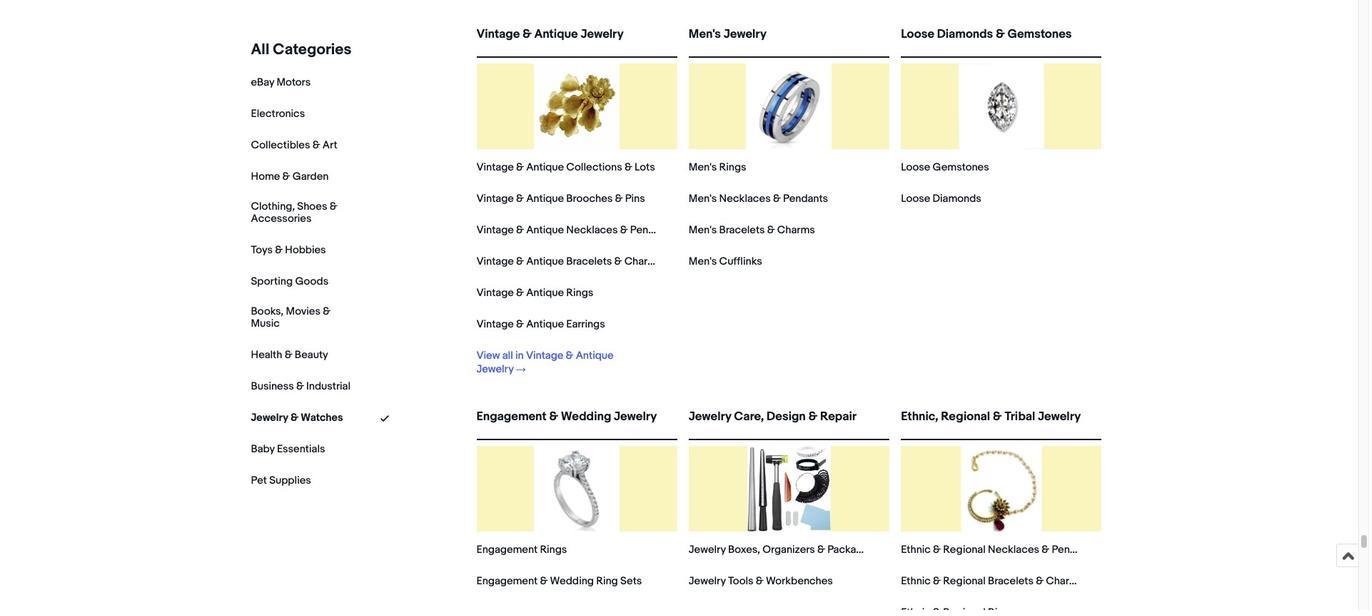 Task type: describe. For each thing, give the bounding box(es) containing it.
vintage inside view all in vintage & antique jewelry
[[526, 349, 564, 363]]

books,
[[251, 305, 284, 318]]

vintage & antique necklaces & pendants link
[[477, 223, 675, 237]]

engagement & wedding ring sets
[[477, 575, 642, 588]]

vintage & antique bracelets & charms
[[477, 255, 662, 268]]

workbenches
[[766, 575, 833, 588]]

antique for bracelets
[[526, 255, 564, 268]]

business & industrial
[[251, 380, 351, 393]]

jewelry tools & workbenches link
[[689, 575, 833, 588]]

cufflinks
[[719, 255, 762, 268]]

motors
[[277, 76, 311, 89]]

0 horizontal spatial gemstones
[[933, 161, 989, 174]]

jewelry inside men's jewelry link
[[724, 27, 767, 41]]

essentials
[[277, 442, 325, 456]]

engagement & wedding ring sets link
[[477, 575, 642, 588]]

ethnic, regional & tribal jewelry image
[[961, 446, 1042, 532]]

men's for men's rings
[[689, 161, 717, 174]]

pet supplies
[[251, 474, 311, 487]]

engagement for engagement & wedding jewelry
[[477, 410, 547, 424]]

sporting goods link
[[251, 275, 329, 288]]

jewelry inside view all in vintage & antique jewelry
[[477, 363, 514, 376]]

electronics link
[[251, 107, 305, 121]]

vintage & antique brooches & pins
[[477, 192, 645, 206]]

vintage & antique earrings link
[[477, 318, 605, 331]]

baby essentials
[[251, 442, 325, 456]]

men's for men's bracelets & charms
[[689, 223, 717, 237]]

business & industrial link
[[251, 380, 351, 393]]

gemstones inside loose diamonds & gemstones link
[[1008, 27, 1072, 41]]

loose for loose diamonds
[[901, 192, 931, 206]]

rings for jewelry
[[719, 161, 747, 174]]

sets
[[620, 575, 642, 588]]

regional for bracelets
[[943, 575, 986, 588]]

wedding for ring
[[550, 575, 594, 588]]

lots
[[635, 161, 655, 174]]

ebay motors
[[251, 76, 311, 89]]

ethnic, regional & tribal jewelry link
[[901, 410, 1102, 436]]

ethnic for ethnic & regional bracelets & charms
[[901, 575, 931, 588]]

repair
[[820, 410, 857, 424]]

care,
[[734, 410, 764, 424]]

design
[[767, 410, 806, 424]]

vintage for vintage & antique jewelry
[[477, 27, 520, 41]]

electronics
[[251, 107, 305, 121]]

men's rings
[[689, 161, 747, 174]]

view all in vintage & antique jewelry link
[[477, 349, 657, 376]]

engagement & wedding jewelry
[[477, 410, 657, 424]]

all categories
[[251, 41, 352, 59]]

vintage for vintage & antique bracelets & charms
[[477, 255, 514, 268]]

tribal
[[1005, 410, 1036, 424]]

boxes,
[[728, 543, 760, 557]]

pendants for ethnic & regional necklaces & pendants
[[1052, 543, 1097, 557]]

vintage & antique jewelry
[[477, 27, 624, 41]]

men's for men's cufflinks
[[689, 255, 717, 268]]

home & garden
[[251, 170, 329, 183]]

men's for men's jewelry
[[689, 27, 721, 41]]

0 vertical spatial pendants
[[783, 192, 828, 206]]

home & garden link
[[251, 170, 329, 183]]

engagement & wedding jewelry image
[[534, 446, 620, 532]]

jewelry inside jewelry care, design & repair link
[[689, 410, 731, 424]]

ethnic & regional bracelets & charms
[[901, 575, 1084, 588]]

jewelry care, design & repair image
[[748, 446, 831, 532]]

collectibles & art link
[[251, 139, 338, 152]]

vintage & antique jewelry link
[[477, 27, 677, 54]]

bracelets for ethnic & regional bracelets & charms
[[988, 575, 1034, 588]]

accessories
[[251, 212, 312, 225]]

watches
[[301, 411, 343, 425]]

hobbies
[[285, 243, 326, 257]]

& inside clothing, shoes & accessories
[[330, 200, 337, 213]]

ebay motors link
[[251, 76, 311, 89]]

organizers
[[763, 543, 815, 557]]

vintage for vintage & antique rings
[[477, 286, 514, 300]]

jewelry inside "ethnic, regional & tribal jewelry" link
[[1038, 410, 1081, 424]]

pet
[[251, 474, 267, 487]]

ethnic & regional bracelets & charms link
[[901, 575, 1084, 588]]

toys & hobbies
[[251, 243, 326, 257]]

clothing, shoes & accessories
[[251, 200, 337, 225]]

all
[[502, 349, 513, 363]]

vintage & antique rings
[[477, 286, 594, 300]]

baby
[[251, 442, 275, 456]]

loose diamonds & gemstones link
[[901, 27, 1102, 54]]

garden
[[293, 170, 329, 183]]

in
[[516, 349, 524, 363]]

charms for ethnic & regional bracelets & charms
[[1046, 575, 1084, 588]]

supplies
[[269, 474, 311, 487]]

engagement rings link
[[477, 543, 567, 557]]

men's jewelry image
[[746, 64, 832, 149]]

vintage for vintage & antique brooches & pins
[[477, 192, 514, 206]]

men's bracelets & charms link
[[689, 223, 815, 237]]



Task type: vqa. For each thing, say whether or not it's contained in the screenshot.


Task type: locate. For each thing, give the bounding box(es) containing it.
1 vertical spatial bracelets
[[566, 255, 612, 268]]

goods
[[295, 275, 329, 288]]

bracelets
[[719, 223, 765, 237], [566, 255, 612, 268], [988, 575, 1034, 588]]

rings for &
[[540, 543, 567, 557]]

2 vertical spatial loose
[[901, 192, 931, 206]]

1 men's from the top
[[689, 27, 721, 41]]

ethnic & regional necklaces & pendants link
[[901, 543, 1097, 557]]

antique for brooches
[[526, 192, 564, 206]]

1 vertical spatial pendants
[[630, 223, 675, 237]]

men's necklaces & pendants
[[689, 192, 828, 206]]

2 horizontal spatial charms
[[1046, 575, 1084, 588]]

jewelry inside "vintage & antique jewelry" link
[[581, 27, 624, 41]]

vintage & antique bracelets & charms link
[[477, 255, 662, 268]]

loose gemstones
[[901, 161, 989, 174]]

1 vertical spatial gemstones
[[933, 161, 989, 174]]

ethnic,
[[901, 410, 939, 424]]

health & beauty link
[[251, 348, 328, 362]]

loose for loose gemstones
[[901, 161, 931, 174]]

diamonds
[[937, 27, 993, 41], [933, 192, 982, 206]]

categories
[[273, 41, 352, 59]]

engagement down engagement rings link
[[477, 575, 538, 588]]

1 vertical spatial necklaces
[[566, 223, 618, 237]]

beauty
[[295, 348, 328, 362]]

0 vertical spatial diamonds
[[937, 27, 993, 41]]

loose gemstones link
[[901, 161, 989, 174]]

1 vertical spatial ethnic
[[901, 575, 931, 588]]

jewelry boxes, organizers & packaging link
[[689, 543, 878, 557]]

jewelry care, design & repair link
[[689, 410, 890, 436]]

health & beauty
[[251, 348, 328, 362]]

1 ethnic from the top
[[901, 543, 931, 557]]

health
[[251, 348, 282, 362]]

pins
[[625, 192, 645, 206]]

antique inside view all in vintage & antique jewelry
[[576, 349, 614, 363]]

necklaces down brooches
[[566, 223, 618, 237]]

rings
[[719, 161, 747, 174], [566, 286, 594, 300], [540, 543, 567, 557]]

pet supplies link
[[251, 474, 311, 487]]

1 vertical spatial regional
[[943, 543, 986, 557]]

wedding left ring at the left of the page
[[550, 575, 594, 588]]

1 vertical spatial loose
[[901, 161, 931, 174]]

regional right ethnic,
[[941, 410, 990, 424]]

wedding for jewelry
[[561, 410, 611, 424]]

engagement for engagement rings
[[477, 543, 538, 557]]

men's cufflinks link
[[689, 255, 762, 268]]

pendants for vintage & antique necklaces & pendants
[[630, 223, 675, 237]]

view all in vintage & antique jewelry
[[477, 349, 614, 376]]

2 vertical spatial engagement
[[477, 575, 538, 588]]

2 vertical spatial rings
[[540, 543, 567, 557]]

2 vertical spatial bracelets
[[988, 575, 1034, 588]]

1 loose from the top
[[901, 27, 935, 41]]

antique for rings
[[526, 286, 564, 300]]

engagement up 'engagement & wedding ring sets' link
[[477, 543, 538, 557]]

2 vertical spatial necklaces
[[988, 543, 1040, 557]]

regional up ethnic & regional bracelets & charms link
[[943, 543, 986, 557]]

antique
[[534, 27, 578, 41], [526, 161, 564, 174], [526, 192, 564, 206], [526, 223, 564, 237], [526, 255, 564, 268], [526, 286, 564, 300], [526, 318, 564, 331], [576, 349, 614, 363]]

0 vertical spatial regional
[[941, 410, 990, 424]]

1 vertical spatial charms
[[624, 255, 662, 268]]

movies
[[286, 305, 321, 318]]

0 vertical spatial bracelets
[[719, 223, 765, 237]]

industrial
[[306, 380, 351, 393]]

ring
[[596, 575, 618, 588]]

2 loose from the top
[[901, 161, 931, 174]]

& inside view all in vintage & antique jewelry
[[566, 349, 574, 363]]

loose diamonds & gemstones image
[[959, 64, 1044, 149]]

regional down ethnic & regional necklaces & pendants 'link' on the bottom
[[943, 575, 986, 588]]

rings up engagement & wedding ring sets
[[540, 543, 567, 557]]

necklaces up the men's bracelets & charms
[[719, 192, 771, 206]]

jewelry & watches
[[251, 411, 343, 425]]

2 vertical spatial pendants
[[1052, 543, 1097, 557]]

engagement & wedding jewelry link
[[477, 410, 677, 436]]

0 vertical spatial gemstones
[[1008, 27, 1072, 41]]

diamonds for loose diamonds
[[933, 192, 982, 206]]

vintage & antique brooches & pins link
[[477, 192, 645, 206]]

music
[[251, 317, 280, 330]]

brooches
[[566, 192, 613, 206]]

gemstones
[[1008, 27, 1072, 41], [933, 161, 989, 174]]

rings up men's necklaces & pendants link
[[719, 161, 747, 174]]

0 vertical spatial charms
[[777, 223, 815, 237]]

1 horizontal spatial bracelets
[[719, 223, 765, 237]]

vintage & antique collections & lots
[[477, 161, 655, 174]]

sporting goods
[[251, 275, 329, 288]]

0 vertical spatial engagement
[[477, 410, 547, 424]]

1 engagement from the top
[[477, 410, 547, 424]]

engagement rings
[[477, 543, 567, 557]]

tools
[[728, 575, 754, 588]]

ethnic
[[901, 543, 931, 557], [901, 575, 931, 588]]

loose for loose diamonds & gemstones
[[901, 27, 935, 41]]

baby essentials link
[[251, 442, 325, 456]]

bracelets down ethnic & regional necklaces & pendants 'link' on the bottom
[[988, 575, 1034, 588]]

vintage & antique collections & lots link
[[477, 161, 655, 174]]

diamonds for loose diamonds & gemstones
[[937, 27, 993, 41]]

books, movies & music
[[251, 305, 331, 330]]

antique for collections
[[526, 161, 564, 174]]

necklaces for vintage & antique necklaces & pendants
[[566, 223, 618, 237]]

2 ethnic from the top
[[901, 575, 931, 588]]

jewelry tools & workbenches
[[689, 575, 833, 588]]

men's
[[689, 27, 721, 41], [689, 161, 717, 174], [689, 192, 717, 206], [689, 223, 717, 237], [689, 255, 717, 268]]

engagement for engagement & wedding ring sets
[[477, 575, 538, 588]]

collections
[[566, 161, 622, 174]]

2 vertical spatial regional
[[943, 575, 986, 588]]

engagement
[[477, 410, 547, 424], [477, 543, 538, 557], [477, 575, 538, 588]]

1 vertical spatial wedding
[[550, 575, 594, 588]]

vintage & antique earrings
[[477, 318, 605, 331]]

regional
[[941, 410, 990, 424], [943, 543, 986, 557], [943, 575, 986, 588]]

shoes
[[297, 200, 327, 213]]

2 men's from the top
[[689, 161, 717, 174]]

clothing, shoes & accessories link
[[251, 200, 351, 225]]

0 vertical spatial ethnic
[[901, 543, 931, 557]]

books, movies & music link
[[251, 305, 351, 330]]

toys & hobbies link
[[251, 243, 326, 257]]

jewelry & watches link
[[251, 411, 343, 425]]

wedding
[[561, 410, 611, 424], [550, 575, 594, 588]]

men's necklaces & pendants link
[[689, 192, 828, 206]]

men's bracelets & charms
[[689, 223, 815, 237]]

charms
[[777, 223, 815, 237], [624, 255, 662, 268], [1046, 575, 1084, 588]]

1 horizontal spatial gemstones
[[1008, 27, 1072, 41]]

bracelets up cufflinks
[[719, 223, 765, 237]]

charms for vintage & antique bracelets & charms
[[624, 255, 662, 268]]

5 men's from the top
[[689, 255, 717, 268]]

3 loose from the top
[[901, 192, 931, 206]]

jewelry
[[581, 27, 624, 41], [724, 27, 767, 41], [477, 363, 514, 376], [614, 410, 657, 424], [689, 410, 731, 424], [1038, 410, 1081, 424], [251, 411, 288, 425], [689, 543, 726, 557], [689, 575, 726, 588]]

collectibles
[[251, 139, 310, 152]]

0 horizontal spatial bracelets
[[566, 255, 612, 268]]

vintage for vintage & antique necklaces & pendants
[[477, 223, 514, 237]]

vintage & antique jewelry image
[[534, 64, 620, 149]]

0 horizontal spatial charms
[[624, 255, 662, 268]]

2 vertical spatial charms
[[1046, 575, 1084, 588]]

ethnic for ethnic & regional necklaces & pendants
[[901, 543, 931, 557]]

necklaces up ethnic & regional bracelets & charms link
[[988, 543, 1040, 557]]

3 men's from the top
[[689, 192, 717, 206]]

vintage for vintage & antique collections & lots
[[477, 161, 514, 174]]

2 horizontal spatial bracelets
[[988, 575, 1034, 588]]

1 horizontal spatial pendants
[[783, 192, 828, 206]]

jewelry boxes, organizers & packaging
[[689, 543, 878, 557]]

engagement down all
[[477, 410, 547, 424]]

3 engagement from the top
[[477, 575, 538, 588]]

0 vertical spatial rings
[[719, 161, 747, 174]]

vintage
[[477, 27, 520, 41], [477, 161, 514, 174], [477, 192, 514, 206], [477, 223, 514, 237], [477, 255, 514, 268], [477, 286, 514, 300], [477, 318, 514, 331], [526, 349, 564, 363]]

1 horizontal spatial charms
[[777, 223, 815, 237]]

collectibles & art
[[251, 139, 338, 152]]

vintage for vintage & antique earrings
[[477, 318, 514, 331]]

men's jewelry link
[[689, 27, 890, 54]]

2 engagement from the top
[[477, 543, 538, 557]]

0 vertical spatial wedding
[[561, 410, 611, 424]]

jewelry inside the engagement & wedding jewelry link
[[614, 410, 657, 424]]

loose diamonds link
[[901, 192, 982, 206]]

vintage & antique necklaces & pendants
[[477, 223, 675, 237]]

antique for jewelry
[[534, 27, 578, 41]]

ethnic, regional & tribal jewelry
[[901, 410, 1081, 424]]

1 horizontal spatial necklaces
[[719, 192, 771, 206]]

0 vertical spatial loose
[[901, 27, 935, 41]]

loose diamonds
[[901, 192, 982, 206]]

regional for necklaces
[[943, 543, 986, 557]]

& inside books, movies & music
[[323, 305, 331, 318]]

all
[[251, 41, 270, 59]]

view
[[477, 349, 500, 363]]

earrings
[[566, 318, 605, 331]]

0 horizontal spatial pendants
[[630, 223, 675, 237]]

clothing,
[[251, 200, 295, 213]]

bracelets for vintage & antique bracelets & charms
[[566, 255, 612, 268]]

4 men's from the top
[[689, 223, 717, 237]]

2 horizontal spatial necklaces
[[988, 543, 1040, 557]]

business
[[251, 380, 294, 393]]

men's for men's necklaces & pendants
[[689, 192, 717, 206]]

1 vertical spatial engagement
[[477, 543, 538, 557]]

2 horizontal spatial pendants
[[1052, 543, 1097, 557]]

rings up the "earrings"
[[566, 286, 594, 300]]

0 horizontal spatial necklaces
[[566, 223, 618, 237]]

antique for earrings
[[526, 318, 564, 331]]

home
[[251, 170, 280, 183]]

1 vertical spatial rings
[[566, 286, 594, 300]]

packaging
[[828, 543, 878, 557]]

wedding down view all in vintage & antique jewelry "link"
[[561, 410, 611, 424]]

necklaces
[[719, 192, 771, 206], [566, 223, 618, 237], [988, 543, 1040, 557]]

0 vertical spatial necklaces
[[719, 192, 771, 206]]

bracelets down "vintage & antique necklaces & pendants"
[[566, 255, 612, 268]]

antique for necklaces
[[526, 223, 564, 237]]

art
[[323, 139, 338, 152]]

toys
[[251, 243, 273, 257]]

necklaces for ethnic & regional necklaces & pendants
[[988, 543, 1040, 557]]

men's cufflinks
[[689, 255, 762, 268]]

1 vertical spatial diamonds
[[933, 192, 982, 206]]



